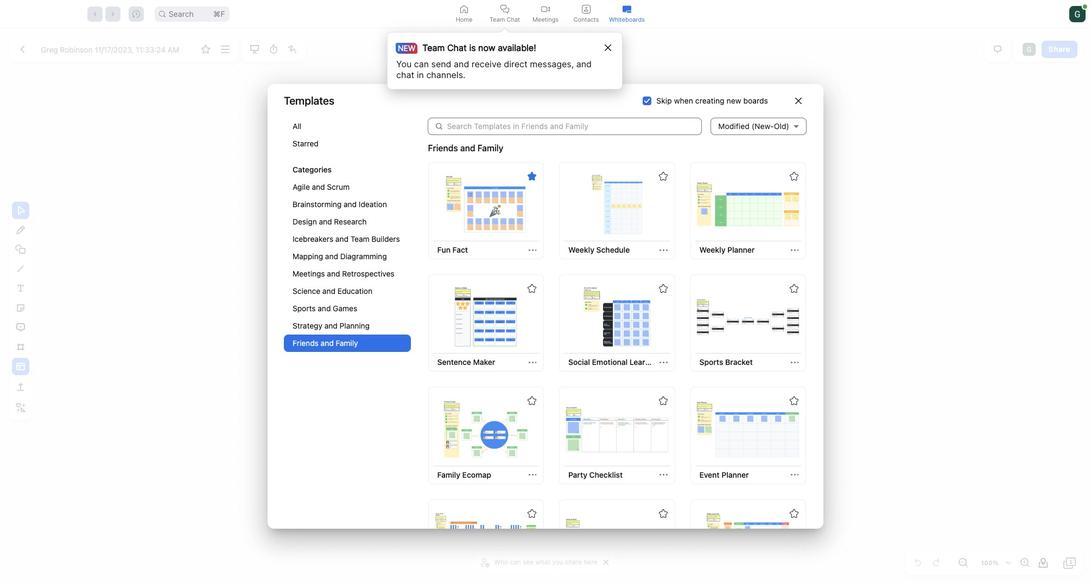 Task type: describe. For each thing, give the bounding box(es) containing it.
team for team chat
[[490, 15, 505, 23]]

team chat is now available! you can send and receive direct messages, and chat in channels.
[[396, 42, 592, 80]]

avatar image
[[1069, 6, 1086, 22]]

team chat image
[[501, 5, 509, 13]]

team for team chat is now available! you can send and receive direct messages, and chat in channels.
[[422, 42, 445, 53]]

now
[[478, 42, 495, 53]]

whiteboards button
[[607, 0, 647, 28]]

whiteboard small image
[[623, 5, 631, 13]]

1 and from the left
[[454, 59, 469, 69]]

team chat
[[490, 15, 520, 23]]

home
[[456, 15, 472, 23]]

team chat image
[[501, 5, 509, 13]]

available!
[[498, 42, 536, 53]]

direct
[[504, 59, 528, 69]]

⌘f
[[213, 9, 225, 18]]

in
[[417, 69, 424, 80]]

team chat is now available! element
[[400, 41, 536, 54]]

meetings button
[[525, 0, 566, 28]]

chat
[[396, 69, 414, 80]]

receive
[[472, 59, 502, 69]]

contacts
[[574, 15, 599, 23]]

you
[[396, 59, 412, 69]]



Task type: vqa. For each thing, say whether or not it's contained in the screenshot.
Video
no



Task type: locate. For each thing, give the bounding box(es) containing it.
send
[[431, 59, 451, 69]]

1 vertical spatial chat
[[447, 42, 467, 53]]

team inside button
[[490, 15, 505, 23]]

tab list containing home
[[444, 0, 647, 28]]

0 vertical spatial team
[[490, 15, 505, 23]]

chat inside team chat button
[[507, 15, 520, 23]]

whiteboard small image
[[623, 5, 631, 13]]

chat
[[507, 15, 520, 23], [447, 42, 467, 53]]

magnifier image
[[159, 11, 165, 17], [159, 11, 165, 17]]

and right messages, on the top of the page
[[576, 59, 592, 69]]

and down team chat is now available! element
[[454, 59, 469, 69]]

2 and from the left
[[576, 59, 592, 69]]

whiteboards
[[609, 15, 645, 23]]

profile contact image
[[582, 5, 591, 13], [582, 5, 591, 13]]

online image
[[1083, 4, 1087, 9], [1083, 4, 1087, 9]]

0 vertical spatial chat
[[507, 15, 520, 23]]

chat left is
[[447, 42, 467, 53]]

and
[[454, 59, 469, 69], [576, 59, 592, 69]]

tooltip containing team chat is now available! you can send and receive direct messages, and chat in channels.
[[387, 28, 623, 90]]

1 horizontal spatial team
[[490, 15, 505, 23]]

close image
[[605, 45, 611, 51], [605, 45, 611, 51]]

1 vertical spatial team
[[422, 42, 445, 53]]

video on image
[[541, 5, 550, 13], [541, 5, 550, 13]]

1 horizontal spatial and
[[576, 59, 592, 69]]

1 horizontal spatial chat
[[507, 15, 520, 23]]

team inside team chat is now available! you can send and receive direct messages, and chat in channels.
[[422, 42, 445, 53]]

is
[[469, 42, 476, 53]]

0 horizontal spatial and
[[454, 59, 469, 69]]

chat for team chat is now available! you can send and receive direct messages, and chat in channels.
[[447, 42, 467, 53]]

team down team chat image
[[490, 15, 505, 23]]

you can send and receive direct messages, and chat in channels. element
[[396, 59, 602, 80]]

team up send
[[422, 42, 445, 53]]

search
[[169, 9, 194, 18]]

meetings
[[533, 15, 559, 23]]

team
[[490, 15, 505, 23], [422, 42, 445, 53]]

0 horizontal spatial chat
[[447, 42, 467, 53]]

can
[[414, 59, 429, 69]]

home button
[[444, 0, 485, 28]]

channels.
[[426, 69, 465, 80]]

home small image
[[460, 5, 469, 13], [460, 5, 469, 13]]

team chat button
[[485, 0, 525, 28]]

chat down team chat image
[[507, 15, 520, 23]]

tooltip
[[387, 28, 623, 90]]

0 horizontal spatial team
[[422, 42, 445, 53]]

chat for team chat
[[507, 15, 520, 23]]

chat inside team chat is now available! you can send and receive direct messages, and chat in channels.
[[447, 42, 467, 53]]

tab list
[[444, 0, 647, 28]]

messages,
[[530, 59, 574, 69]]

contacts button
[[566, 0, 607, 28]]



